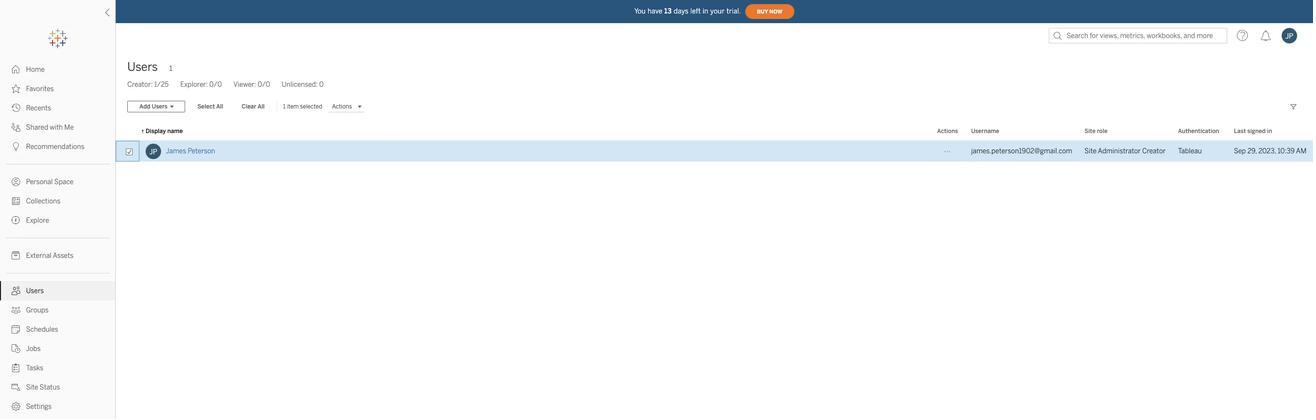 Task type: vqa. For each thing, say whether or not it's contained in the screenshot.
Quota.Xlsx
no



Task type: describe. For each thing, give the bounding box(es) containing it.
Search for views, metrics, workbooks, and more text field
[[1049, 28, 1228, 43]]

jobs link
[[0, 339, 115, 358]]

display
[[146, 128, 166, 135]]

creator
[[1142, 147, 1166, 155]]

personal space link
[[0, 172, 115, 191]]

shared
[[26, 123, 48, 132]]

james peterson
[[166, 147, 215, 155]]

0/0 for explorer: 0/0
[[209, 81, 222, 89]]

role
[[1097, 128, 1108, 135]]

have
[[648, 7, 663, 15]]

by text only_f5he34f image for favorites
[[12, 84, 20, 93]]

authentication
[[1178, 128, 1219, 135]]

add
[[139, 103, 150, 110]]

10:39
[[1278, 147, 1295, 155]]

personal
[[26, 178, 53, 186]]

clear all button
[[235, 101, 271, 112]]

with
[[50, 123, 63, 132]]

buy now button
[[745, 4, 795, 19]]

settings link
[[0, 397, 115, 416]]

you have 13 days left in your trial.
[[634, 7, 741, 15]]

by text only_f5he34f image for schedules
[[12, 325, 20, 334]]

name
[[167, 128, 183, 135]]

all for select all
[[216, 103, 223, 110]]

row group containing james peterson
[[116, 141, 1313, 162]]

tableau
[[1178, 147, 1202, 155]]

trial.
[[727, 7, 741, 15]]

explore link
[[0, 211, 115, 230]]

recommendations link
[[0, 137, 115, 156]]

site administrator creator
[[1085, 147, 1166, 155]]

explorer: 0/0
[[180, 81, 222, 89]]

by text only_f5he34f image for collections
[[12, 197, 20, 205]]

groups link
[[0, 300, 115, 320]]

you
[[634, 7, 646, 15]]

by text only_f5he34f image for settings
[[12, 402, 20, 411]]

actions inside popup button
[[332, 103, 352, 110]]

tasks link
[[0, 358, 115, 378]]

by text only_f5he34f image for recommendations
[[12, 142, 20, 151]]

explore
[[26, 217, 49, 225]]

by text only_f5he34f image for home
[[12, 65, 20, 74]]

recommendations
[[26, 143, 84, 151]]

favorites
[[26, 85, 54, 93]]

actions inside grid
[[937, 128, 958, 135]]

administrator
[[1098, 147, 1141, 155]]

left
[[691, 7, 701, 15]]

creator: 1/25
[[127, 81, 169, 89]]

unlicensed: 0
[[282, 81, 324, 89]]

1 for 1 item selected
[[283, 103, 286, 110]]

by text only_f5he34f image for personal space
[[12, 177, 20, 186]]

site role
[[1085, 128, 1108, 135]]

0
[[319, 81, 324, 89]]

by text only_f5he34f image for external assets
[[12, 251, 20, 260]]

assets
[[53, 252, 73, 260]]

site status link
[[0, 378, 115, 397]]

0 vertical spatial users
[[127, 60, 158, 74]]

tasks
[[26, 364, 43, 372]]

in inside grid
[[1267, 128, 1272, 135]]

by text only_f5he34f image for users
[[12, 287, 20, 295]]

home
[[26, 66, 45, 74]]

13
[[665, 7, 672, 15]]

external assets
[[26, 252, 73, 260]]

1 item selected
[[283, 103, 322, 110]]

viewer: 0/0
[[233, 81, 270, 89]]

site for site administrator creator
[[1085, 147, 1097, 155]]

buy
[[757, 8, 768, 15]]

sep 29, 2023, 10:39 am
[[1234, 147, 1307, 155]]

all for clear all
[[258, 103, 265, 110]]

creator:
[[127, 81, 153, 89]]

peterson
[[188, 147, 215, 155]]

external
[[26, 252, 51, 260]]

0 vertical spatial in
[[703, 7, 709, 15]]

viewer:
[[233, 81, 256, 89]]

explorer:
[[180, 81, 208, 89]]

status
[[40, 383, 60, 392]]

1 for 1
[[169, 65, 172, 73]]

by text only_f5he34f image for groups
[[12, 306, 20, 314]]

clear
[[242, 103, 256, 110]]

james peterson link
[[166, 141, 215, 162]]



Task type: locate. For each thing, give the bounding box(es) containing it.
2 by text only_f5he34f image from the top
[[12, 84, 20, 93]]

sep
[[1234, 147, 1246, 155]]

site for site status
[[26, 383, 38, 392]]

site
[[1085, 128, 1096, 135], [1085, 147, 1097, 155], [26, 383, 38, 392]]

all right select
[[216, 103, 223, 110]]

clear all
[[242, 103, 265, 110]]

3 by text only_f5he34f image from the top
[[12, 123, 20, 132]]

signed
[[1248, 128, 1266, 135]]

by text only_f5he34f image left personal at the top of the page
[[12, 177, 20, 186]]

actions right the selected
[[332, 103, 352, 110]]

1 0/0 from the left
[[209, 81, 222, 89]]

by text only_f5he34f image inside collections link
[[12, 197, 20, 205]]

1
[[169, 65, 172, 73], [283, 103, 286, 110]]

1 vertical spatial 1
[[283, 103, 286, 110]]

by text only_f5he34f image left "schedules"
[[12, 325, 20, 334]]

29,
[[1248, 147, 1257, 155]]

9 by text only_f5he34f image from the top
[[12, 402, 20, 411]]

6 by text only_f5he34f image from the top
[[12, 325, 20, 334]]

by text only_f5he34f image inside the external assets link
[[12, 251, 20, 260]]

actions button
[[328, 101, 365, 112]]

all inside button
[[216, 103, 223, 110]]

in
[[703, 7, 709, 15], [1267, 128, 1272, 135]]

5 by text only_f5he34f image from the top
[[12, 216, 20, 225]]

by text only_f5he34f image left site status
[[12, 383, 20, 392]]

4 by text only_f5he34f image from the top
[[12, 197, 20, 205]]

users inside add users dropdown button
[[152, 103, 168, 110]]

collections
[[26, 197, 60, 205]]

1 vertical spatial site
[[1085, 147, 1097, 155]]

5 by text only_f5he34f image from the top
[[12, 306, 20, 314]]

recents
[[26, 104, 51, 112]]

2 all from the left
[[258, 103, 265, 110]]

by text only_f5he34f image left home
[[12, 65, 20, 74]]

site for site role
[[1085, 128, 1096, 135]]

users right add
[[152, 103, 168, 110]]

by text only_f5he34f image inside recommendations link
[[12, 142, 20, 151]]

select all
[[197, 103, 223, 110]]

grid containing james peterson
[[116, 123, 1313, 419]]

2 vertical spatial site
[[26, 383, 38, 392]]

1 horizontal spatial 1
[[283, 103, 286, 110]]

users up groups
[[26, 287, 44, 295]]

4 by text only_f5he34f image from the top
[[12, 251, 20, 260]]

recents link
[[0, 98, 115, 118]]

james.peterson1902@gmail.com
[[971, 147, 1073, 155]]

by text only_f5he34f image for jobs
[[12, 344, 20, 353]]

1 by text only_f5he34f image from the top
[[12, 104, 20, 112]]

space
[[54, 178, 74, 186]]

by text only_f5he34f image
[[12, 104, 20, 112], [12, 142, 20, 151], [12, 177, 20, 186], [12, 251, 20, 260], [12, 306, 20, 314], [12, 325, 20, 334], [12, 364, 20, 372]]

by text only_f5he34f image inside site status "link"
[[12, 383, 20, 392]]

0/0 right viewer:
[[258, 81, 270, 89]]

by text only_f5he34f image for shared with me
[[12, 123, 20, 132]]

am
[[1296, 147, 1307, 155]]

add users
[[139, 103, 168, 110]]

1 by text only_f5he34f image from the top
[[12, 65, 20, 74]]

settings
[[26, 403, 52, 411]]

8 by text only_f5he34f image from the top
[[12, 383, 20, 392]]

by text only_f5he34f image left the recents
[[12, 104, 20, 112]]

0 horizontal spatial 0/0
[[209, 81, 222, 89]]

0 vertical spatial site
[[1085, 128, 1096, 135]]

row
[[116, 141, 1313, 162]]

0 horizontal spatial 1
[[169, 65, 172, 73]]

0 horizontal spatial actions
[[332, 103, 352, 110]]

site inside "link"
[[26, 383, 38, 392]]

item
[[287, 103, 299, 110]]

0/0 right the explorer:
[[209, 81, 222, 89]]

by text only_f5he34f image inside favorites "link"
[[12, 84, 20, 93]]

1 horizontal spatial all
[[258, 103, 265, 110]]

schedules
[[26, 326, 58, 334]]

select all button
[[191, 101, 230, 112]]

by text only_f5he34f image left groups
[[12, 306, 20, 314]]

by text only_f5he34f image inside the users link
[[12, 287, 20, 295]]

by text only_f5he34f image inside 'home' link
[[12, 65, 20, 74]]

by text only_f5he34f image left jobs
[[12, 344, 20, 353]]

by text only_f5he34f image left external
[[12, 251, 20, 260]]

grid
[[116, 123, 1313, 419]]

personal space
[[26, 178, 74, 186]]

by text only_f5he34f image inside recents link
[[12, 104, 20, 112]]

favorites link
[[0, 79, 115, 98]]

by text only_f5he34f image left recommendations
[[12, 142, 20, 151]]

by text only_f5he34f image inside schedules link
[[12, 325, 20, 334]]

row group
[[116, 141, 1313, 162]]

by text only_f5he34f image left 'settings'
[[12, 402, 20, 411]]

navigation panel element
[[0, 29, 115, 416]]

by text only_f5he34f image inside groups link
[[12, 306, 20, 314]]

last signed in
[[1234, 128, 1272, 135]]

by text only_f5he34f image inside settings link
[[12, 402, 20, 411]]

by text only_f5he34f image inside explore "link"
[[12, 216, 20, 225]]

by text only_f5he34f image inside shared with me link
[[12, 123, 20, 132]]

by text only_f5he34f image left favorites
[[12, 84, 20, 93]]

users inside the users link
[[26, 287, 44, 295]]

actions left username
[[937, 128, 958, 135]]

home link
[[0, 60, 115, 79]]

external assets link
[[0, 246, 115, 265]]

by text only_f5he34f image for recents
[[12, 104, 20, 112]]

unlicensed:
[[282, 81, 318, 89]]

by text only_f5he34f image
[[12, 65, 20, 74], [12, 84, 20, 93], [12, 123, 20, 132], [12, 197, 20, 205], [12, 216, 20, 225], [12, 287, 20, 295], [12, 344, 20, 353], [12, 383, 20, 392], [12, 402, 20, 411]]

0 vertical spatial 1
[[169, 65, 172, 73]]

site left status
[[26, 383, 38, 392]]

schedules link
[[0, 320, 115, 339]]

display name
[[146, 128, 183, 135]]

3 by text only_f5he34f image from the top
[[12, 177, 20, 186]]

last
[[1234, 128, 1246, 135]]

by text only_f5he34f image left shared
[[12, 123, 20, 132]]

add users button
[[127, 101, 185, 112]]

2 0/0 from the left
[[258, 81, 270, 89]]

james
[[166, 147, 186, 155]]

by text only_f5he34f image for tasks
[[12, 364, 20, 372]]

by text only_f5he34f image left tasks at bottom left
[[12, 364, 20, 372]]

users
[[127, 60, 158, 74], [152, 103, 168, 110], [26, 287, 44, 295]]

all
[[216, 103, 223, 110], [258, 103, 265, 110]]

by text only_f5he34f image inside personal space link
[[12, 177, 20, 186]]

by text only_f5he34f image up groups link
[[12, 287, 20, 295]]

all inside button
[[258, 103, 265, 110]]

in right left at the top of the page
[[703, 7, 709, 15]]

1 vertical spatial in
[[1267, 128, 1272, 135]]

0 horizontal spatial all
[[216, 103, 223, 110]]

users link
[[0, 281, 115, 300]]

site left role
[[1085, 128, 1096, 135]]

1 horizontal spatial in
[[1267, 128, 1272, 135]]

by text only_f5he34f image left collections
[[12, 197, 20, 205]]

0/0 for viewer: 0/0
[[258, 81, 270, 89]]

1 vertical spatial actions
[[937, 128, 958, 135]]

by text only_f5he34f image for site status
[[12, 383, 20, 392]]

1 all from the left
[[216, 103, 223, 110]]

actions
[[332, 103, 352, 110], [937, 128, 958, 135]]

groups
[[26, 306, 49, 314]]

me
[[64, 123, 74, 132]]

main navigation. press the up and down arrow keys to access links. element
[[0, 60, 115, 416]]

buy now
[[757, 8, 783, 15]]

0 vertical spatial actions
[[332, 103, 352, 110]]

2023,
[[1259, 147, 1276, 155]]

1 horizontal spatial actions
[[937, 128, 958, 135]]

7 by text only_f5he34f image from the top
[[12, 364, 20, 372]]

shared with me
[[26, 123, 74, 132]]

select
[[197, 103, 215, 110]]

users up creator:
[[127, 60, 158, 74]]

site down site role
[[1085, 147, 1097, 155]]

2 by text only_f5he34f image from the top
[[12, 142, 20, 151]]

by text only_f5he34f image inside tasks link
[[12, 364, 20, 372]]

1/25
[[154, 81, 169, 89]]

all right clear
[[258, 103, 265, 110]]

jobs
[[26, 345, 41, 353]]

row containing james peterson
[[116, 141, 1313, 162]]

2 vertical spatial users
[[26, 287, 44, 295]]

collections link
[[0, 191, 115, 211]]

7 by text only_f5he34f image from the top
[[12, 344, 20, 353]]

1 horizontal spatial 0/0
[[258, 81, 270, 89]]

0 horizontal spatial in
[[703, 7, 709, 15]]

days
[[674, 7, 689, 15]]

1 vertical spatial users
[[152, 103, 168, 110]]

now
[[770, 8, 783, 15]]

site status
[[26, 383, 60, 392]]

by text only_f5he34f image for explore
[[12, 216, 20, 225]]

shared with me link
[[0, 118, 115, 137]]

by text only_f5he34f image inside jobs link
[[12, 344, 20, 353]]

in right signed
[[1267, 128, 1272, 135]]

by text only_f5he34f image left explore
[[12, 216, 20, 225]]

username
[[971, 128, 1000, 135]]

selected
[[300, 103, 322, 110]]

6 by text only_f5he34f image from the top
[[12, 287, 20, 295]]

your
[[711, 7, 725, 15]]



